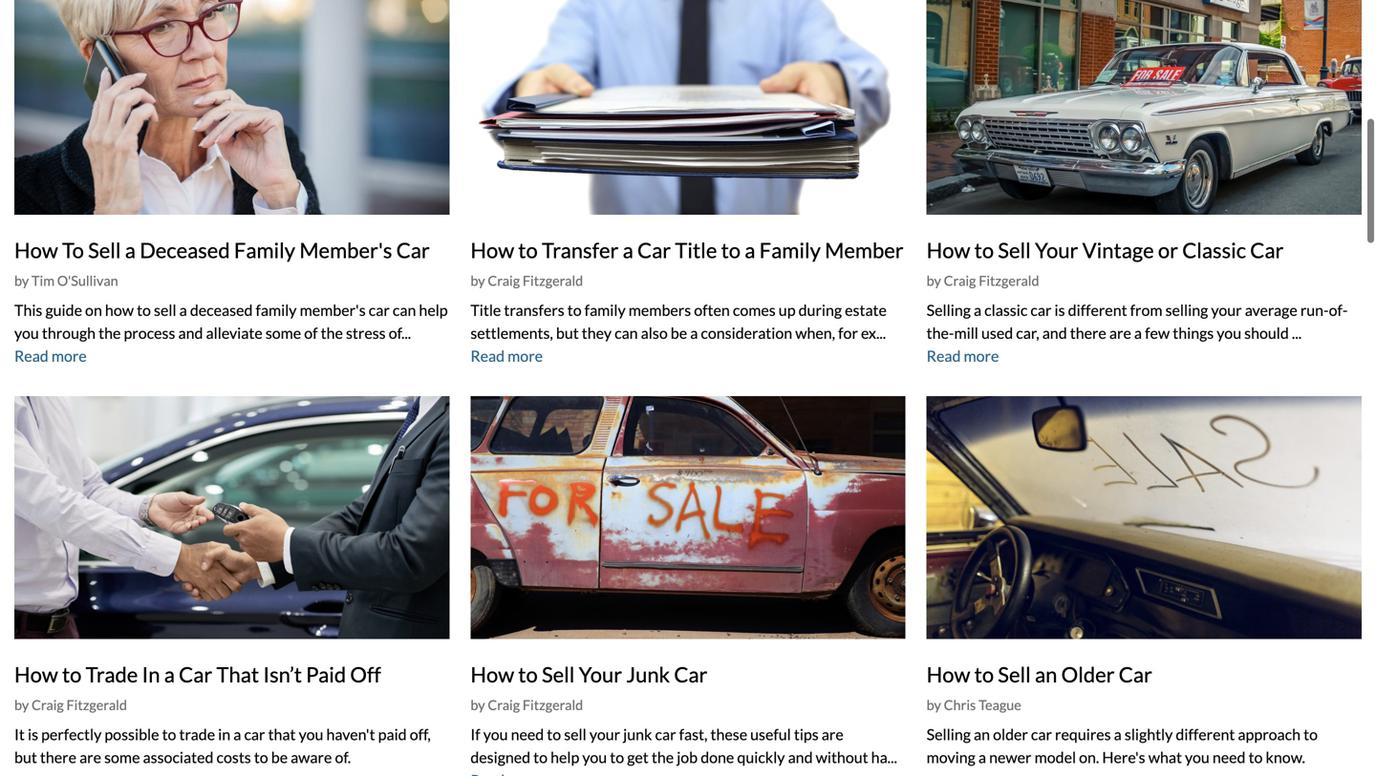 Task type: locate. For each thing, give the bounding box(es) containing it.
ex...
[[861, 324, 886, 343]]

by left tim
[[14, 273, 29, 289]]

selling for selling a classic car is different from selling your average run-of- the-mill used car, and there are a few things you should ... read more
[[927, 301, 971, 320]]

0 horizontal spatial your
[[579, 663, 622, 688]]

1 horizontal spatial different
[[1176, 726, 1235, 744]]

0 vertical spatial there
[[1070, 324, 1106, 343]]

stress
[[346, 324, 386, 343]]

need down approach
[[1213, 749, 1246, 767]]

0 vertical spatial help
[[419, 301, 448, 320]]

1 family from the left
[[256, 301, 297, 320]]

0 horizontal spatial title
[[470, 301, 501, 320]]

some inside it is perfectly possible to trade in a car that you haven't paid off, but there are some associated costs to be aware of.
[[104, 749, 140, 767]]

1 vertical spatial your
[[579, 663, 622, 688]]

how
[[14, 238, 58, 263], [470, 238, 514, 263], [927, 238, 970, 263], [14, 663, 58, 688], [470, 663, 514, 688], [927, 663, 970, 688]]

but left they
[[556, 324, 579, 343]]

sell inside this guide on how to sell a deceased family member's car can help you through the process and alleviate some of the stress of... read more
[[154, 301, 176, 320]]

1 horizontal spatial family
[[759, 238, 821, 263]]

1 vertical spatial sell
[[564, 726, 587, 744]]

0 horizontal spatial help
[[419, 301, 448, 320]]

slightly
[[1125, 726, 1173, 744]]

0 vertical spatial different
[[1068, 301, 1127, 320]]

read inside selling a classic car is different from selling your average run-of- the-mill used car, and there are a few things you should ... read more
[[927, 347, 961, 366]]

read more link down through at left top
[[14, 347, 87, 366]]

help inside if you need to sell your junk car fast, these useful tips are designed to help you to get the job done quickly and without ha...
[[551, 749, 579, 767]]

are inside it is perfectly possible to trade in a car that you haven't paid off, but there are some associated costs to be aware of.
[[79, 749, 101, 767]]

your left junk
[[589, 726, 620, 744]]

be right also
[[671, 324, 687, 343]]

1 horizontal spatial read more link
[[470, 347, 543, 366]]

how to sell your junk car image
[[470, 397, 906, 640]]

member's
[[300, 301, 366, 320]]

in
[[218, 726, 230, 744]]

fitzgerald up transfers on the left
[[523, 273, 583, 289]]

by craig fitzgerald for how to trade in a car that isn't paid off
[[14, 697, 127, 714]]

2 read more link from the left
[[470, 347, 543, 366]]

an
[[1035, 663, 1057, 688], [974, 726, 990, 744]]

by for how to sell an older car
[[927, 697, 941, 714]]

0 vertical spatial is
[[1055, 301, 1065, 320]]

2 horizontal spatial are
[[1109, 324, 1131, 343]]

0 vertical spatial some
[[265, 324, 301, 343]]

1 vertical spatial different
[[1176, 726, 1235, 744]]

to up classic
[[974, 238, 994, 263]]

to
[[518, 238, 538, 263], [721, 238, 741, 263], [974, 238, 994, 263], [137, 301, 151, 320], [567, 301, 582, 320], [62, 663, 82, 688], [518, 663, 538, 688], [974, 663, 994, 688], [162, 726, 176, 744], [547, 726, 561, 744], [1304, 726, 1318, 744], [254, 749, 268, 767], [533, 749, 548, 767], [610, 749, 624, 767], [1249, 749, 1263, 767]]

for
[[838, 324, 858, 343]]

0 horizontal spatial but
[[14, 749, 37, 767]]

need
[[511, 726, 544, 744], [1213, 749, 1246, 767]]

how to transfer a car title to a family member link
[[470, 238, 904, 263]]

0 horizontal spatial sell
[[154, 301, 176, 320]]

fitzgerald down trade
[[66, 697, 127, 714]]

some down possible
[[104, 749, 140, 767]]

1 vertical spatial title
[[470, 301, 501, 320]]

by left 'chris'
[[927, 697, 941, 714]]

a inside this guide on how to sell a deceased family member's car can help you through the process and alleviate some of the stress of... read more
[[179, 301, 187, 320]]

sell for vintage
[[998, 238, 1031, 263]]

car left that
[[244, 726, 265, 744]]

can left also
[[615, 324, 638, 343]]

sell up teague
[[998, 663, 1031, 688]]

fitzgerald up classic
[[979, 273, 1039, 289]]

that
[[268, 726, 296, 744]]

is inside selling a classic car is different from selling your average run-of- the-mill used car, and there are a few things you should ... read more
[[1055, 301, 1065, 320]]

the down "how"
[[99, 324, 121, 343]]

you up aware
[[299, 726, 323, 744]]

your inside if you need to sell your junk car fast, these useful tips are designed to help you to get the job done quickly and without ha...
[[589, 726, 620, 744]]

junk
[[623, 726, 652, 744]]

your left vintage
[[1035, 238, 1078, 263]]

how to sell your vintage or classic car link
[[927, 238, 1284, 263]]

how to trade in a car that isn't paid off image
[[14, 397, 449, 640]]

sell up classic
[[998, 238, 1031, 263]]

tips
[[794, 726, 819, 744]]

how up the-
[[927, 238, 970, 263]]

title
[[675, 238, 717, 263], [470, 301, 501, 320]]

sell left junk
[[542, 663, 575, 688]]

you
[[14, 324, 39, 343], [1217, 324, 1241, 343], [299, 726, 323, 744], [483, 726, 508, 744], [582, 749, 607, 767], [1185, 749, 1210, 767]]

more down mill
[[964, 347, 999, 366]]

1 vertical spatial can
[[615, 324, 638, 343]]

selling a classic car is different from selling your average run-of- the-mill used car, and there are a few things you should ... read more
[[927, 301, 1348, 366]]

0 vertical spatial your
[[1035, 238, 1078, 263]]

need up "designed"
[[511, 726, 544, 744]]

more inside title transfers to family members often comes up during estate settlements, but they can also be a consideration when, for ex... read more
[[508, 347, 543, 366]]

1 vertical spatial are
[[822, 726, 844, 744]]

2 selling from the top
[[927, 726, 971, 744]]

0 horizontal spatial read more link
[[14, 347, 87, 366]]

read down through at left top
[[14, 347, 48, 366]]

but inside title transfers to family members often comes up during estate settlements, but they can also be a consideration when, for ex... read more
[[556, 324, 579, 343]]

also
[[641, 324, 668, 343]]

by up it
[[14, 697, 29, 714]]

1 horizontal spatial there
[[1070, 324, 1106, 343]]

useful
[[750, 726, 791, 744]]

and right car,
[[1042, 324, 1067, 343]]

craig for how to sell your vintage or classic car
[[944, 273, 976, 289]]

1 vertical spatial some
[[104, 749, 140, 767]]

help inside this guide on how to sell a deceased family member's car can help you through the process and alleviate some of the stress of... read more
[[419, 301, 448, 320]]

fitzgerald down the how to sell your junk car
[[523, 697, 583, 714]]

1 horizontal spatial is
[[1055, 301, 1065, 320]]

by craig fitzgerald up transfers on the left
[[470, 273, 583, 289]]

help
[[419, 301, 448, 320], [551, 749, 579, 767]]

0 horizontal spatial the
[[99, 324, 121, 343]]

car up model
[[1031, 726, 1052, 744]]

more down settlements,
[[508, 347, 543, 366]]

0 horizontal spatial can
[[393, 301, 416, 320]]

but
[[556, 324, 579, 343], [14, 749, 37, 767]]

3 read more link from the left
[[927, 347, 999, 366]]

2 family from the left
[[759, 238, 821, 263]]

can inside this guide on how to sell a deceased family member's car can help you through the process and alleviate some of the stress of... read more
[[393, 301, 416, 320]]

transfers
[[504, 301, 564, 320]]

car up car,
[[1031, 301, 1052, 320]]

0 vertical spatial can
[[393, 301, 416, 320]]

read more link
[[14, 347, 87, 366], [470, 347, 543, 366], [927, 347, 999, 366]]

craig up transfers on the left
[[488, 273, 520, 289]]

a inside it is perfectly possible to trade in a car that you haven't paid off, but there are some associated costs to be aware of.
[[233, 726, 241, 744]]

there right car,
[[1070, 324, 1106, 343]]

to right "designed"
[[533, 749, 548, 767]]

your left junk
[[579, 663, 622, 688]]

aware
[[291, 749, 332, 767]]

1 horizontal spatial be
[[671, 324, 687, 343]]

is
[[1055, 301, 1065, 320], [28, 726, 38, 744]]

is right it
[[28, 726, 38, 744]]

read
[[14, 347, 48, 366], [470, 347, 505, 366], [927, 347, 961, 366]]

read more link down settlements,
[[470, 347, 543, 366]]

2 more from the left
[[508, 347, 543, 366]]

title up "often"
[[675, 238, 717, 263]]

how to sell your vintage or classic car
[[927, 238, 1284, 263]]

0 horizontal spatial family
[[256, 301, 297, 320]]

car inside this guide on how to sell a deceased family member's car can help you through the process and alleviate some of the stress of... read more
[[369, 301, 390, 320]]

1 horizontal spatial need
[[1213, 749, 1246, 767]]

trade
[[179, 726, 215, 744]]

craig up "designed"
[[488, 697, 520, 714]]

0 horizontal spatial an
[[974, 726, 990, 744]]

on
[[85, 301, 102, 320]]

1 vertical spatial but
[[14, 749, 37, 767]]

read more link down mill
[[927, 347, 999, 366]]

are down from
[[1109, 324, 1131, 343]]

members
[[629, 301, 691, 320]]

newer
[[989, 749, 1032, 767]]

how for how to sell your vintage or classic car
[[927, 238, 970, 263]]

how for how to sell your junk car
[[470, 663, 514, 688]]

are inside if you need to sell your junk car fast, these useful tips are designed to help you to get the job done quickly and without ha...
[[822, 726, 844, 744]]

read down the-
[[927, 347, 961, 366]]

there down perfectly
[[40, 749, 76, 767]]

0 horizontal spatial your
[[589, 726, 620, 744]]

and inside this guide on how to sell a deceased family member's car can help you through the process and alleviate some of the stress of... read more
[[178, 324, 203, 343]]

you inside selling a classic car is different from selling your average run-of- the-mill used car, and there are a few things you should ... read more
[[1217, 324, 1241, 343]]

to right transfers on the left
[[567, 301, 582, 320]]

sell for deceased
[[88, 238, 121, 263]]

settlements,
[[470, 324, 553, 343]]

the
[[99, 324, 121, 343], [321, 324, 343, 343], [652, 749, 674, 767]]

by for how to sell your vintage or classic car
[[927, 273, 941, 289]]

older
[[1061, 663, 1115, 688]]

1 horizontal spatial some
[[265, 324, 301, 343]]

by up the if
[[470, 697, 485, 714]]

0 horizontal spatial be
[[271, 749, 288, 767]]

2 horizontal spatial and
[[1042, 324, 1067, 343]]

family inside this guide on how to sell a deceased family member's car can help you through the process and alleviate some of the stress of... read more
[[256, 301, 297, 320]]

selling inside selling an older car requires a slightly different approach to moving a newer model on. here's what you need to know.
[[927, 726, 971, 744]]

1 horizontal spatial more
[[508, 347, 543, 366]]

quickly
[[737, 749, 785, 767]]

car inside selling a classic car is different from selling your average run-of- the-mill used car, and there are a few things you should ... read more
[[1031, 301, 1052, 320]]

you down this
[[14, 324, 39, 343]]

by craig fitzgerald for how to sell your vintage or classic car
[[927, 273, 1039, 289]]

0 vertical spatial an
[[1035, 663, 1057, 688]]

different inside selling a classic car is different from selling your average run-of- the-mill used car, and there are a few things you should ... read more
[[1068, 301, 1127, 320]]

fitzgerald
[[523, 273, 583, 289], [979, 273, 1039, 289], [66, 697, 127, 714], [523, 697, 583, 714]]

and down tips
[[788, 749, 813, 767]]

sell down 'how to sell your junk car' link
[[564, 726, 587, 744]]

1 vertical spatial there
[[40, 749, 76, 767]]

to up "often"
[[721, 238, 741, 263]]

1 horizontal spatial but
[[556, 324, 579, 343]]

0 vertical spatial your
[[1211, 301, 1242, 320]]

if
[[470, 726, 480, 744]]

different up what
[[1176, 726, 1235, 744]]

1 horizontal spatial and
[[788, 749, 813, 767]]

1 horizontal spatial family
[[585, 301, 626, 320]]

1 horizontal spatial can
[[615, 324, 638, 343]]

selling up the-
[[927, 301, 971, 320]]

0 vertical spatial title
[[675, 238, 717, 263]]

moving
[[927, 749, 976, 767]]

used
[[981, 324, 1013, 343]]

to left transfer
[[518, 238, 538, 263]]

...
[[1292, 324, 1302, 343]]

selling for selling an older car requires a slightly different approach to moving a newer model on. here's what you need to know.
[[927, 726, 971, 744]]

what
[[1148, 749, 1182, 767]]

selling up moving
[[927, 726, 971, 744]]

1 vertical spatial selling
[[927, 726, 971, 744]]

sell inside if you need to sell your junk car fast, these useful tips are designed to help you to get the job done quickly and without ha...
[[564, 726, 587, 744]]

your for vintage
[[1035, 238, 1078, 263]]

0 vertical spatial need
[[511, 726, 544, 744]]

1 selling from the top
[[927, 301, 971, 320]]

0 horizontal spatial and
[[178, 324, 203, 343]]

1 horizontal spatial your
[[1211, 301, 1242, 320]]

0 horizontal spatial more
[[51, 347, 87, 366]]

be inside it is perfectly possible to trade in a car that you haven't paid off, but there are some associated costs to be aware of.
[[271, 749, 288, 767]]

selling inside selling a classic car is different from selling your average run-of- the-mill used car, and there are a few things you should ... read more
[[927, 301, 971, 320]]

0 vertical spatial sell
[[154, 301, 176, 320]]

0 vertical spatial but
[[556, 324, 579, 343]]

can inside title transfers to family members often comes up during estate settlements, but they can also be a consideration when, for ex... read more
[[615, 324, 638, 343]]

often
[[694, 301, 730, 320]]

how up the if
[[470, 663, 514, 688]]

how to sell your junk car
[[470, 663, 708, 688]]

2 horizontal spatial more
[[964, 347, 999, 366]]

an left older
[[1035, 663, 1057, 688]]

0 horizontal spatial need
[[511, 726, 544, 744]]

the right of
[[321, 324, 343, 343]]

how up 'chris'
[[927, 663, 970, 688]]

0 horizontal spatial read
[[14, 347, 48, 366]]

they
[[582, 324, 612, 343]]

can up of...
[[393, 301, 416, 320]]

0 horizontal spatial different
[[1068, 301, 1127, 320]]

2 family from the left
[[585, 301, 626, 320]]

deceased
[[140, 238, 230, 263]]

more down through at left top
[[51, 347, 87, 366]]

a
[[125, 238, 136, 263], [623, 238, 633, 263], [745, 238, 755, 263], [179, 301, 187, 320], [974, 301, 982, 320], [690, 324, 698, 343], [1134, 324, 1142, 343], [164, 663, 175, 688], [233, 726, 241, 744], [1114, 726, 1122, 744], [978, 749, 986, 767]]

by craig fitzgerald for how to sell your junk car
[[470, 697, 583, 714]]

sell for older
[[998, 663, 1031, 688]]

an left older on the bottom right
[[974, 726, 990, 744]]

by craig fitzgerald
[[470, 273, 583, 289], [927, 273, 1039, 289], [14, 697, 127, 714], [470, 697, 583, 714]]

is inside it is perfectly possible to trade in a car that you haven't paid off, but there are some associated costs to be aware of.
[[28, 726, 38, 744]]

0 vertical spatial are
[[1109, 324, 1131, 343]]

these
[[710, 726, 747, 744]]

by for how to transfer a car title to a family member
[[470, 273, 485, 289]]

how for how to sell an older car
[[927, 663, 970, 688]]

2 horizontal spatial read more link
[[927, 347, 999, 366]]

your
[[1211, 301, 1242, 320], [589, 726, 620, 744]]

are down perfectly
[[79, 749, 101, 767]]

1 vertical spatial an
[[974, 726, 990, 744]]

1 vertical spatial is
[[28, 726, 38, 744]]

by craig fitzgerald up "designed"
[[470, 697, 583, 714]]

1 horizontal spatial help
[[551, 749, 579, 767]]

read down settlements,
[[470, 347, 505, 366]]

an inside selling an older car requires a slightly different approach to moving a newer model on. here's what you need to know.
[[974, 726, 990, 744]]

1 vertical spatial help
[[551, 749, 579, 767]]

craig up perfectly
[[32, 697, 64, 714]]

sell
[[154, 301, 176, 320], [564, 726, 587, 744]]

family up the alleviate
[[256, 301, 297, 320]]

more
[[51, 347, 87, 366], [508, 347, 543, 366], [964, 347, 999, 366]]

2 horizontal spatial the
[[652, 749, 674, 767]]

1 vertical spatial be
[[271, 749, 288, 767]]

read more link for how to sell a deceased family member's car
[[14, 347, 87, 366]]

and down deceased
[[178, 324, 203, 343]]

craig up mill
[[944, 273, 976, 289]]

a inside title transfers to family members often comes up during estate settlements, but they can also be a consideration when, for ex... read more
[[690, 324, 698, 343]]

you right things
[[1217, 324, 1241, 343]]

to right costs
[[254, 749, 268, 767]]

1 vertical spatial need
[[1213, 749, 1246, 767]]

0 horizontal spatial is
[[28, 726, 38, 744]]

1 horizontal spatial sell
[[564, 726, 587, 744]]

how for how to transfer a car title to a family member
[[470, 238, 514, 263]]

title up settlements,
[[470, 301, 501, 320]]

different left from
[[1068, 301, 1127, 320]]

there
[[1070, 324, 1106, 343], [40, 749, 76, 767]]

by up the-
[[927, 273, 941, 289]]

run-
[[1300, 301, 1329, 320]]

but down it
[[14, 749, 37, 767]]

by craig fitzgerald up perfectly
[[14, 697, 127, 714]]

be inside title transfers to family members often comes up during estate settlements, but they can also be a consideration when, for ex... read more
[[671, 324, 687, 343]]

your for junk
[[579, 663, 622, 688]]

family up they
[[585, 301, 626, 320]]

0 horizontal spatial there
[[40, 749, 76, 767]]

of...
[[389, 324, 411, 343]]

how up transfers on the left
[[470, 238, 514, 263]]

0 horizontal spatial family
[[234, 238, 295, 263]]

1 horizontal spatial title
[[675, 238, 717, 263]]

3 read from the left
[[927, 347, 961, 366]]

can
[[393, 301, 416, 320], [615, 324, 638, 343]]

2 read from the left
[[470, 347, 505, 366]]

fitzgerald for car
[[523, 273, 583, 289]]

some inside this guide on how to sell a deceased family member's car can help you through the process and alleviate some of the stress of... read more
[[265, 324, 301, 343]]

you inside selling an older car requires a slightly different approach to moving a newer model on. here's what you need to know.
[[1185, 749, 1210, 767]]

read more link for how to transfer a car title to a family member
[[470, 347, 543, 366]]

1 read from the left
[[14, 347, 48, 366]]

need inside if you need to sell your junk car fast, these useful tips are designed to help you to get the job done quickly and without ha...
[[511, 726, 544, 744]]

of
[[304, 324, 318, 343]]

your right selling
[[1211, 301, 1242, 320]]

sell up process
[[154, 301, 176, 320]]

haven't
[[326, 726, 375, 744]]

there inside it is perfectly possible to trade in a car that you haven't paid off, but there are some associated costs to be aware of.
[[40, 749, 76, 767]]

1 vertical spatial your
[[589, 726, 620, 744]]

some left of
[[265, 324, 301, 343]]

to up process
[[137, 301, 151, 320]]

how to sell a deceased family member's car
[[14, 238, 430, 263]]

is right classic
[[1055, 301, 1065, 320]]

3 more from the left
[[964, 347, 999, 366]]

you inside this guide on how to sell a deceased family member's car can help you through the process and alleviate some of the stress of... read more
[[14, 324, 39, 343]]

2 horizontal spatial read
[[927, 347, 961, 366]]

of.
[[335, 749, 351, 767]]

1 more from the left
[[51, 347, 87, 366]]

that
[[216, 663, 259, 688]]

craig for how to transfer a car title to a family member
[[488, 273, 520, 289]]

1 horizontal spatial the
[[321, 324, 343, 343]]

sell
[[88, 238, 121, 263], [998, 238, 1031, 263], [542, 663, 575, 688], [998, 663, 1031, 688]]

2 vertical spatial are
[[79, 749, 101, 767]]

be down that
[[271, 749, 288, 767]]

how to transfer a car title to a family member
[[470, 238, 904, 263]]

0 horizontal spatial some
[[104, 749, 140, 767]]

0 vertical spatial be
[[671, 324, 687, 343]]

car
[[369, 301, 390, 320], [1031, 301, 1052, 320], [244, 726, 265, 744], [655, 726, 676, 744], [1031, 726, 1052, 744]]

by craig fitzgerald up classic
[[927, 273, 1039, 289]]

car left fast,
[[655, 726, 676, 744]]

1 read more link from the left
[[14, 347, 87, 366]]

1 horizontal spatial your
[[1035, 238, 1078, 263]]

0 vertical spatial selling
[[927, 301, 971, 320]]

1 family from the left
[[234, 238, 295, 263]]

1 horizontal spatial are
[[822, 726, 844, 744]]

0 horizontal spatial are
[[79, 749, 101, 767]]

different
[[1068, 301, 1127, 320], [1176, 726, 1235, 744]]

1 horizontal spatial read
[[470, 347, 505, 366]]

how to trade in a car that isn't paid off
[[14, 663, 381, 688]]

requires
[[1055, 726, 1111, 744]]

car up stress
[[369, 301, 390, 320]]

how up tim
[[14, 238, 58, 263]]

are inside selling a classic car is different from selling your average run-of- the-mill used car, and there are a few things you should ... read more
[[1109, 324, 1131, 343]]

older
[[993, 726, 1028, 744]]



Task type: vqa. For each thing, say whether or not it's contained in the screenshot.
the rightmost is
yes



Task type: describe. For each thing, give the bounding box(es) containing it.
how for how to trade in a car that isn't paid off
[[14, 663, 58, 688]]

job
[[677, 749, 698, 767]]

and inside if you need to sell your junk car fast, these useful tips are designed to help you to get the job done quickly and without ha...
[[788, 749, 813, 767]]

car inside it is perfectly possible to trade in a car that you haven't paid off, but there are some associated costs to be aware of.
[[244, 726, 265, 744]]

member's
[[299, 238, 392, 263]]

how to sell your junk car link
[[470, 663, 708, 688]]

how to sell an older car link
[[927, 663, 1152, 688]]

car right classic
[[1250, 238, 1284, 263]]

to up know. on the bottom right
[[1304, 726, 1318, 744]]

alleviate
[[206, 324, 263, 343]]

off
[[350, 663, 381, 688]]

fitzgerald for vintage
[[979, 273, 1039, 289]]

this
[[14, 301, 42, 320]]

average
[[1245, 301, 1297, 320]]

there inside selling a classic car is different from selling your average run-of- the-mill used car, and there are a few things you should ... read more
[[1070, 324, 1106, 343]]

selling an older car requires a slightly different approach to moving a newer model on. here's what you need to know.
[[927, 726, 1318, 767]]

you inside it is perfectly possible to trade in a car that you haven't paid off, but there are some associated costs to be aware of.
[[299, 726, 323, 744]]

guide
[[45, 301, 82, 320]]

if you need to sell your junk car fast, these useful tips are designed to help you to get the job done quickly and without ha...
[[470, 726, 897, 767]]

how for how to sell a deceased family member's car
[[14, 238, 58, 263]]

perfectly
[[41, 726, 102, 744]]

by for how to sell your junk car
[[470, 697, 485, 714]]

craig for how to trade in a car that isn't paid off
[[32, 697, 64, 714]]

to left get
[[610, 749, 624, 767]]

title transfers to family members often comes up during estate settlements, but they can also be a consideration when, for ex... read more
[[470, 301, 887, 366]]

associated
[[143, 749, 214, 767]]

read inside this guide on how to sell a deceased family member's car can help you through the process and alleviate some of the stress of... read more
[[14, 347, 48, 366]]

but inside it is perfectly possible to trade in a car that you haven't paid off, but there are some associated costs to be aware of.
[[14, 749, 37, 767]]

fitzgerald for a
[[66, 697, 127, 714]]

of-
[[1329, 301, 1348, 320]]

through
[[42, 324, 96, 343]]

how to sell your vintage or classic car image
[[927, 0, 1362, 215]]

more inside this guide on how to sell a deceased family member's car can help you through the process and alleviate some of the stress of... read more
[[51, 347, 87, 366]]

read more link for how to sell your vintage or classic car
[[927, 347, 999, 366]]

know.
[[1266, 749, 1305, 767]]

from
[[1130, 301, 1163, 320]]

off,
[[410, 726, 431, 744]]

to
[[62, 238, 84, 263]]

to down the how to sell your junk car
[[547, 726, 561, 744]]

paid
[[378, 726, 407, 744]]

possible
[[104, 726, 159, 744]]

fast,
[[679, 726, 708, 744]]

how to sell a deceased family member's car image
[[14, 0, 449, 215]]

car left that at the bottom left
[[179, 663, 212, 688]]

to left trade
[[62, 663, 82, 688]]

selling
[[1165, 301, 1208, 320]]

during
[[799, 301, 842, 320]]

tim
[[32, 273, 54, 289]]

you left get
[[582, 749, 607, 767]]

classic
[[1182, 238, 1246, 263]]

how to sell an older car
[[927, 663, 1152, 688]]

it
[[14, 726, 25, 744]]

1 horizontal spatial an
[[1035, 663, 1057, 688]]

vintage
[[1082, 238, 1154, 263]]

estate
[[845, 301, 887, 320]]

to up "designed"
[[518, 663, 538, 688]]

teague
[[979, 697, 1021, 714]]

to inside this guide on how to sell a deceased family member's car can help you through the process and alleviate some of the stress of... read more
[[137, 301, 151, 320]]

costs
[[216, 749, 251, 767]]

o'sullivan
[[57, 273, 118, 289]]

model
[[1035, 749, 1076, 767]]

in
[[142, 663, 160, 688]]

chris
[[944, 697, 976, 714]]

by craig fitzgerald for how to transfer a car title to a family member
[[470, 273, 583, 289]]

title inside title transfers to family members often comes up during estate settlements, but they can also be a consideration when, for ex... read more
[[470, 301, 501, 320]]

junk
[[626, 663, 670, 688]]

up
[[779, 301, 796, 320]]

without
[[816, 749, 868, 767]]

car inside selling an older car requires a slightly different approach to moving a newer model on. here's what you need to know.
[[1031, 726, 1052, 744]]

to inside title transfers to family members often comes up during estate settlements, but they can also be a consideration when, for ex... read more
[[567, 301, 582, 320]]

by for how to sell a deceased family member's car
[[14, 273, 29, 289]]

car inside if you need to sell your junk car fast, these useful tips are designed to help you to get the job done quickly and without ha...
[[655, 726, 676, 744]]

more inside selling a classic car is different from selling your average run-of- the-mill used car, and there are a few things you should ... read more
[[964, 347, 999, 366]]

isn't
[[263, 663, 302, 688]]

car right junk
[[674, 663, 708, 688]]

member
[[825, 238, 904, 263]]

by for how to trade in a car that isn't paid off
[[14, 697, 29, 714]]

sell for junk
[[542, 663, 575, 688]]

when,
[[795, 324, 835, 343]]

ha...
[[871, 749, 897, 767]]

or
[[1158, 238, 1178, 263]]

should
[[1244, 324, 1289, 343]]

car right member's
[[396, 238, 430, 263]]

craig for how to sell your junk car
[[488, 697, 520, 714]]

how to transfer a car title to a family member image
[[470, 0, 906, 215]]

car up members
[[637, 238, 671, 263]]

consideration
[[701, 324, 792, 343]]

classic
[[984, 301, 1028, 320]]

things
[[1173, 324, 1214, 343]]

need inside selling an older car requires a slightly different approach to moving a newer model on. here's what you need to know.
[[1213, 749, 1246, 767]]

on.
[[1079, 749, 1099, 767]]

fitzgerald for junk
[[523, 697, 583, 714]]

how
[[105, 301, 134, 320]]

this guide on how to sell a deceased family member's car can help you through the process and alleviate some of the stress of... read more
[[14, 301, 448, 366]]

paid
[[306, 663, 346, 688]]

family inside title transfers to family members often comes up during estate settlements, but they can also be a consideration when, for ex... read more
[[585, 301, 626, 320]]

to down approach
[[1249, 749, 1263, 767]]

how to trade in a car that isn't paid off link
[[14, 663, 381, 688]]

your inside selling a classic car is different from selling your average run-of- the-mill used car, and there are a few things you should ... read more
[[1211, 301, 1242, 320]]

comes
[[733, 301, 776, 320]]

here's
[[1102, 749, 1145, 767]]

different inside selling an older car requires a slightly different approach to moving a newer model on. here's what you need to know.
[[1176, 726, 1235, 744]]

trade
[[86, 663, 138, 688]]

how to sell an older car image
[[927, 397, 1362, 640]]

approach
[[1238, 726, 1301, 744]]

to up associated
[[162, 726, 176, 744]]

process
[[124, 324, 175, 343]]

car right older
[[1119, 663, 1152, 688]]

transfer
[[542, 238, 619, 263]]

you right the if
[[483, 726, 508, 744]]

to up "by chris teague"
[[974, 663, 994, 688]]

mill
[[954, 324, 978, 343]]

how to sell a deceased family member's car link
[[14, 238, 430, 263]]

the inside if you need to sell your junk car fast, these useful tips are designed to help you to get the job done quickly and without ha...
[[652, 749, 674, 767]]

read inside title transfers to family members often comes up during estate settlements, but they can also be a consideration when, for ex... read more
[[470, 347, 505, 366]]

get
[[627, 749, 649, 767]]

car,
[[1016, 324, 1039, 343]]

by chris teague
[[927, 697, 1021, 714]]

and inside selling a classic car is different from selling your average run-of- the-mill used car, and there are a few things you should ... read more
[[1042, 324, 1067, 343]]

few
[[1145, 324, 1170, 343]]



